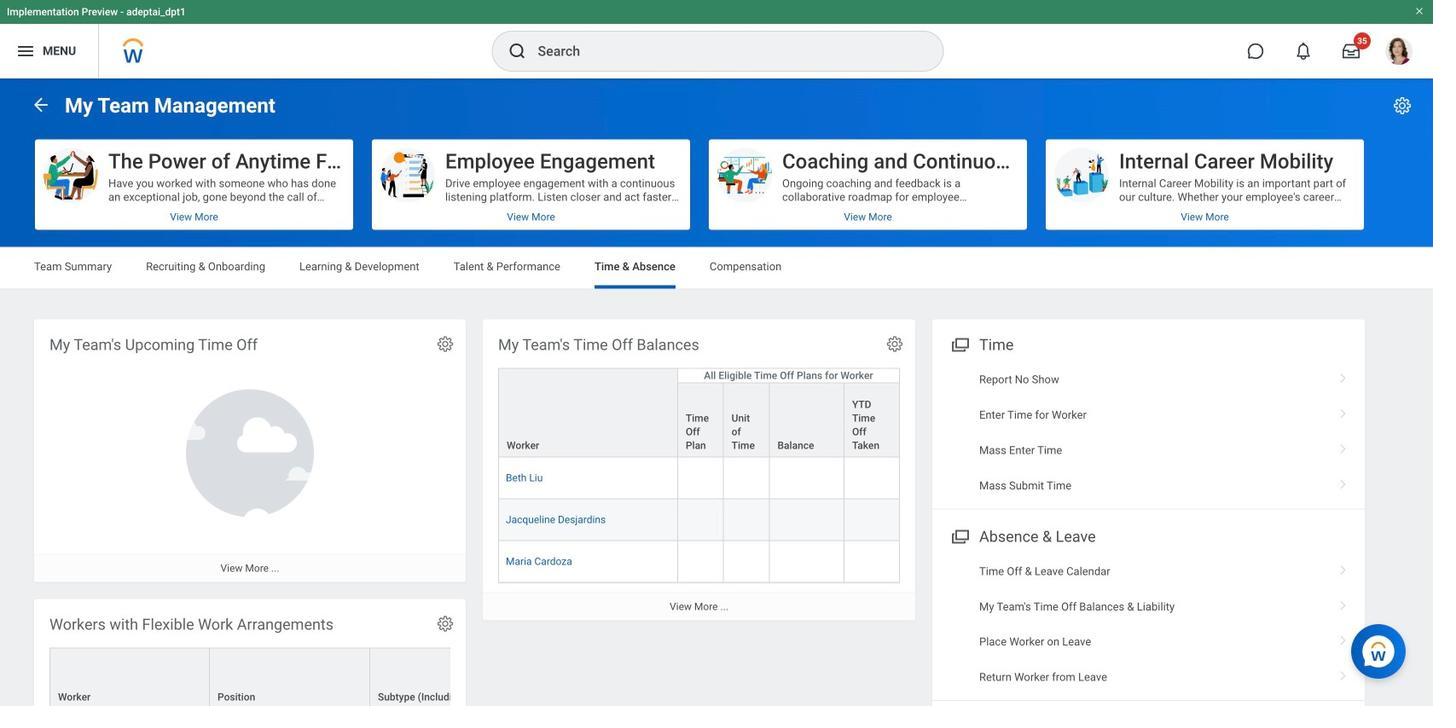 Task type: describe. For each thing, give the bounding box(es) containing it.
2 chevron right image from the top
[[1332, 403, 1355, 420]]

2 column header from the left
[[210, 648, 370, 706]]

my team's upcoming time off element
[[34, 319, 466, 582]]

6 chevron right image from the top
[[1332, 665, 1355, 682]]

list for fourth chevron right image from the top's menu group icon
[[932, 554, 1365, 695]]

1 column header from the left
[[49, 648, 210, 706]]

Search Workday  search field
[[538, 32, 908, 70]]

justify image
[[15, 41, 36, 61]]

inbox large image
[[1343, 43, 1360, 60]]

previous page image
[[31, 94, 51, 115]]

workers with flexible work arrangements element
[[34, 599, 1433, 706]]

list for 1st chevron right image from the top of the page menu group icon
[[932, 362, 1365, 504]]

2 chevron right image from the top
[[1332, 630, 1355, 647]]



Task type: vqa. For each thing, say whether or not it's contained in the screenshot.
the bottommost inbox image
no



Task type: locate. For each thing, give the bounding box(es) containing it.
5 chevron right image from the top
[[1332, 594, 1355, 611]]

configure my team's time off balances image
[[885, 335, 904, 354]]

0 vertical spatial menu group image
[[948, 332, 971, 355]]

chevron right image
[[1332, 367, 1355, 384], [1332, 403, 1355, 420], [1332, 438, 1355, 455], [1332, 559, 1355, 576], [1332, 594, 1355, 611], [1332, 665, 1355, 682]]

notifications large image
[[1295, 43, 1312, 60]]

3 chevron right image from the top
[[1332, 438, 1355, 455]]

1 vertical spatial chevron right image
[[1332, 630, 1355, 647]]

banner
[[0, 0, 1433, 78]]

cell
[[678, 458, 724, 500], [724, 458, 770, 500], [770, 458, 844, 500], [844, 458, 900, 500], [678, 500, 724, 541], [724, 500, 770, 541], [770, 500, 844, 541], [844, 500, 900, 541], [678, 541, 724, 583], [724, 541, 770, 583], [770, 541, 844, 583], [844, 541, 900, 583]]

menu group image for fourth chevron right image from the top
[[948, 524, 971, 547]]

column header
[[49, 648, 210, 706], [210, 648, 370, 706]]

1 chevron right image from the top
[[1332, 367, 1355, 384]]

chevron right image
[[1332, 473, 1355, 490], [1332, 630, 1355, 647]]

tab list
[[17, 248, 1416, 289]]

my team's time off balances element
[[483, 319, 915, 621]]

0 vertical spatial list
[[932, 362, 1365, 504]]

list
[[932, 362, 1365, 504], [932, 554, 1365, 695]]

1 vertical spatial menu group image
[[948, 524, 971, 547]]

0 vertical spatial chevron right image
[[1332, 473, 1355, 490]]

profile logan mcneil image
[[1385, 38, 1413, 68]]

4 chevron right image from the top
[[1332, 559, 1355, 576]]

1 list from the top
[[932, 362, 1365, 504]]

menu group image for 1st chevron right image from the top of the page
[[948, 332, 971, 355]]

2 menu group image from the top
[[948, 524, 971, 547]]

row inside workers with flexible work arrangements "element"
[[49, 648, 1433, 706]]

configure this page image
[[1392, 96, 1413, 116]]

main content
[[0, 78, 1433, 706]]

close environment banner image
[[1414, 6, 1425, 16]]

2 list from the top
[[932, 554, 1365, 695]]

1 menu group image from the top
[[948, 332, 971, 355]]

1 chevron right image from the top
[[1332, 473, 1355, 490]]

search image
[[507, 41, 528, 61]]

menu group image
[[948, 332, 971, 355], [948, 524, 971, 547]]

row
[[498, 368, 900, 458], [498, 383, 900, 458], [498, 458, 900, 500], [498, 500, 900, 541], [498, 541, 900, 583], [49, 648, 1433, 706]]

1 vertical spatial list
[[932, 554, 1365, 695]]



